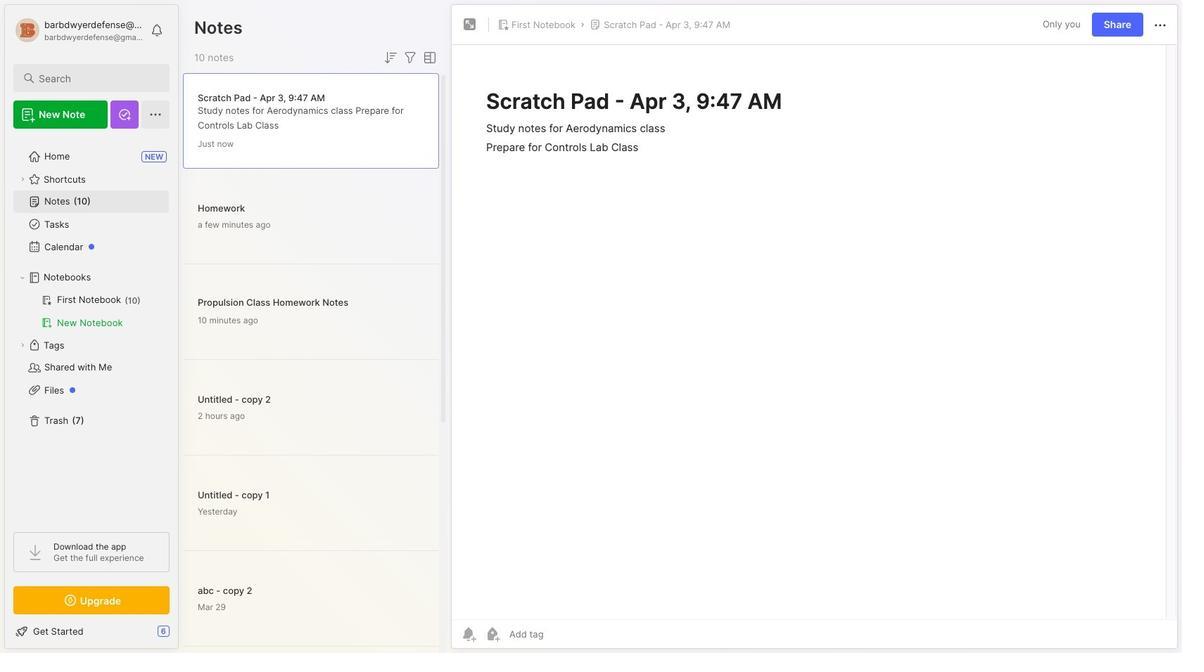 Task type: locate. For each thing, give the bounding box(es) containing it.
none search field inside 'main' element
[[39, 70, 157, 87]]

tree
[[5, 137, 178, 520]]

note window element
[[451, 4, 1178, 653]]

More actions field
[[1152, 16, 1169, 34]]

group
[[13, 289, 169, 334]]

Sort options field
[[382, 49, 399, 66]]

click to collapse image
[[178, 628, 188, 645]]

add filters image
[[402, 49, 419, 66]]

Account field
[[13, 16, 144, 44]]

group inside tree
[[13, 289, 169, 334]]

add a reminder image
[[460, 626, 477, 643]]

expand notebooks image
[[18, 274, 27, 282]]

None search field
[[39, 70, 157, 87]]

more actions image
[[1152, 17, 1169, 34]]

Help and Learning task checklist field
[[5, 621, 178, 643]]



Task type: vqa. For each thing, say whether or not it's contained in the screenshot.
Add a reminder icon
yes



Task type: describe. For each thing, give the bounding box(es) containing it.
main element
[[0, 0, 183, 654]]

View options field
[[419, 49, 439, 66]]

expand note image
[[462, 16, 479, 33]]

Add tag field
[[508, 629, 614, 641]]

add tag image
[[484, 626, 501, 643]]

expand tags image
[[18, 341, 27, 350]]

Search text field
[[39, 72, 157, 85]]

Add filters field
[[402, 49, 419, 66]]

Note Editor text field
[[452, 44, 1178, 620]]

tree inside 'main' element
[[5, 137, 178, 520]]



